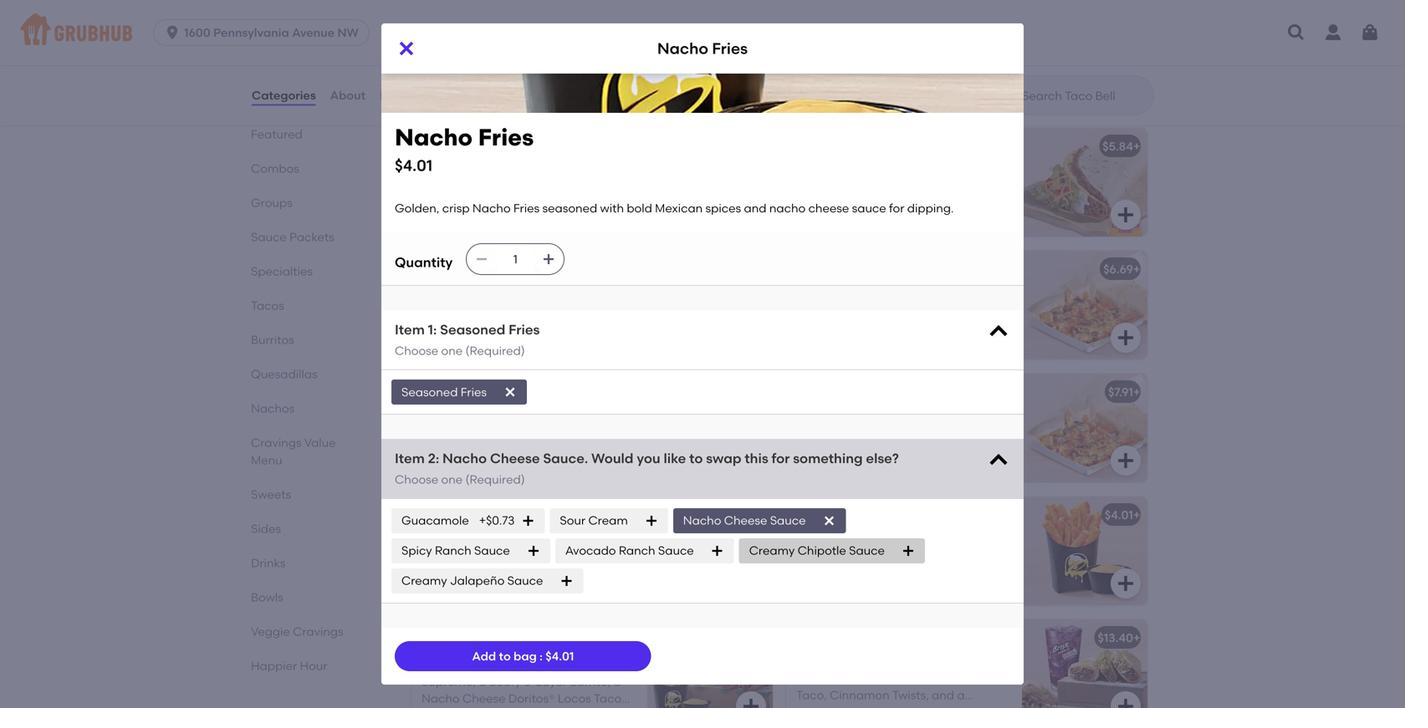 Task type: locate. For each thing, give the bounding box(es) containing it.
0 vertical spatial seasoned
[[440, 322, 505, 338]]

2 choose from the top
[[395, 473, 438, 487]]

- for beef,
[[955, 262, 960, 276]]

ranch
[[435, 544, 471, 558], [619, 544, 655, 558]]

1 vertical spatial nacho
[[556, 532, 592, 546]]

1 vertical spatial spices
[[902, 549, 937, 563]]

nacho fries
[[657, 39, 748, 58], [796, 508, 865, 522]]

nacho fries image
[[1022, 497, 1148, 605]]

0 vertical spatial spicy
[[994, 262, 1025, 276]]

fries
[[712, 39, 748, 58], [478, 123, 534, 151], [513, 201, 540, 215], [550, 262, 577, 276], [925, 262, 952, 276], [509, 322, 540, 338], [550, 385, 577, 399], [925, 385, 952, 399], [461, 385, 487, 399], [499, 508, 526, 522], [838, 508, 865, 522], [501, 532, 527, 546], [915, 532, 941, 546]]

happier
[[251, 659, 297, 673]]

2 vertical spatial nacho
[[965, 549, 1002, 563]]

0 vertical spatial dipping.
[[907, 201, 954, 215]]

1 vertical spatial $4.01
[[1105, 508, 1133, 522]]

2 vertical spatial to
[[499, 649, 511, 664]]

for inside item 2: nacho cheese sauce. would you like to swap this for something else? choose one (required)
[[772, 450, 790, 467]]

0 horizontal spatial $4.01
[[395, 157, 432, 175]]

grilled cheese nacho fries - steak image
[[647, 374, 773, 482]]

1 vertical spatial featured
[[251, 127, 303, 141]]

1 vertical spatial (required)
[[466, 473, 525, 487]]

0 horizontal spatial creamy
[[401, 574, 447, 588]]

1 horizontal spatial nacho
[[769, 201, 806, 215]]

with down wrapped
[[529, 197, 553, 211]]

0 vertical spatial (required)
[[466, 344, 525, 358]]

2 $12.79 from the left
[[874, 15, 907, 29]]

- left "steak" at the left
[[580, 385, 585, 399]]

2 (required) from the top
[[466, 473, 525, 487]]

grilled for grilled cheese nacho fries - steak, spicy
[[796, 385, 834, 399]]

$4.01 +
[[1105, 508, 1140, 522]]

sauce right the $5.23 + on the bottom of the page
[[770, 514, 806, 528]]

0 horizontal spatial nacho fries
[[657, 39, 748, 58]]

double decker® taco image
[[647, 128, 773, 237]]

sauce for creamy jalapeño sauce
[[507, 574, 543, 588]]

one
[[441, 344, 463, 358], [441, 473, 463, 487]]

dipping.
[[907, 201, 954, 215], [895, 566, 942, 580]]

$12.79 for $12.79 +
[[874, 15, 907, 29]]

- for steak
[[580, 385, 585, 399]]

avocado
[[565, 544, 616, 558]]

nacho inside crispy nacho fries and nacho cheese sauce to dip.
[[556, 532, 592, 546]]

$5.23 +
[[729, 508, 766, 522]]

and inside the golden, crisp nacho fries seasoned with bold mexican spices and nacho cheese sauce for dipping.
[[940, 549, 963, 563]]

seasoned inside the golden, crisp nacho fries seasoned with bold mexican spices and nacho cheese sauce for dipping.
[[944, 532, 999, 546]]

golden, down refried
[[395, 201, 439, 215]]

2 ranch from the left
[[619, 544, 655, 558]]

cravings inside button
[[463, 634, 515, 649]]

item left 2:
[[395, 450, 425, 467]]

one inside item 2: nacho cheese sauce. would you like to swap this for something else? choose one (required)
[[441, 473, 463, 487]]

1 one from the top
[[441, 344, 463, 358]]

a inside a warm flour tortilla layered with refried beans wrapped around a crunchy taco filled with seasoned beef, crispy lettuce and shredded cheddar cheese.
[[598, 180, 605, 194]]

+ for $12.79 +
[[907, 15, 914, 29]]

$7.91 +
[[1108, 385, 1140, 399]]

sauce down dip.
[[507, 574, 543, 588]]

0 vertical spatial choose
[[395, 344, 438, 358]]

1 vertical spatial mexican
[[851, 549, 899, 563]]

sauce down chipotle
[[840, 566, 874, 580]]

a right around
[[598, 180, 605, 194]]

spicy right "steak,"
[[1001, 385, 1033, 399]]

0 horizontal spatial mexican
[[655, 201, 703, 215]]

1 horizontal spatial creamy
[[749, 544, 795, 558]]

one up seasoned fries
[[441, 344, 463, 358]]

item
[[395, 322, 425, 338], [395, 450, 425, 467]]

taco,
[[796, 689, 827, 703]]

nacho
[[657, 39, 708, 58], [395, 123, 473, 151], [472, 201, 511, 215], [509, 262, 547, 276], [883, 262, 922, 276], [509, 385, 547, 399], [883, 385, 922, 399], [443, 450, 487, 467], [458, 508, 496, 522], [796, 508, 835, 522], [683, 514, 721, 528], [460, 532, 498, 546], [874, 532, 912, 546]]

(required) up +$0.73 in the bottom of the page
[[466, 473, 525, 487]]

seasoned
[[440, 322, 505, 338], [401, 385, 458, 399]]

$7.91
[[1108, 385, 1133, 399]]

1 vertical spatial seasoned
[[401, 385, 458, 399]]

grilled cheese nacho fries - beef
[[422, 262, 614, 276]]

featured up double
[[408, 89, 488, 110]]

- for beef
[[580, 262, 585, 276]]

$5.84 +
[[1103, 139, 1140, 153]]

fries inside nacho fries $4.01
[[478, 123, 534, 151]]

featured
[[408, 89, 488, 110], [251, 127, 303, 141]]

shredded
[[557, 214, 611, 228]]

veggie cravings
[[251, 625, 343, 639]]

seasoned inside item 1: seasoned fries choose one (required)
[[440, 322, 505, 338]]

2 vertical spatial spicy
[[401, 544, 432, 558]]

large nacho fries image
[[647, 497, 773, 605]]

-
[[580, 262, 585, 276], [955, 262, 960, 276], [580, 385, 585, 399], [955, 385, 960, 399]]

1 horizontal spatial crisp
[[844, 532, 871, 546]]

sauce for creamy chipotle sauce
[[849, 544, 885, 558]]

something
[[793, 450, 863, 467]]

tacos
[[251, 299, 284, 313]]

combos
[[251, 161, 299, 176]]

to left dip.
[[502, 549, 514, 563]]

sauce up the grilled cheese nacho fries - beef, spicy in the right top of the page
[[852, 201, 886, 215]]

crisp inside the golden, crisp nacho fries seasoned with bold mexican spices and nacho cheese sauce for dipping.
[[844, 532, 871, 546]]

sauce.
[[543, 450, 588, 467]]

svg image
[[1360, 23, 1380, 43], [164, 24, 181, 41], [475, 253, 489, 266], [542, 253, 556, 266], [987, 320, 1010, 344], [504, 386, 517, 399], [741, 451, 761, 471], [521, 514, 535, 528], [823, 514, 836, 528], [711, 544, 724, 558]]

$12.79 inside button
[[424, 15, 458, 29]]

1 horizontal spatial ranch
[[619, 544, 655, 558]]

cravings up menu
[[251, 436, 302, 450]]

1 horizontal spatial featured
[[408, 89, 488, 110]]

drinks
[[251, 556, 285, 570]]

0 horizontal spatial crisp
[[442, 201, 470, 215]]

cravings up add
[[463, 634, 515, 649]]

item left 1:
[[395, 322, 425, 338]]

bold inside the golden, crisp nacho fries seasoned with bold mexican spices and nacho cheese sauce for dipping.
[[823, 549, 848, 563]]

nacho
[[769, 201, 806, 215], [556, 532, 592, 546], [965, 549, 1002, 563]]

grilled
[[422, 262, 460, 276], [796, 262, 834, 276], [422, 385, 460, 399], [796, 385, 834, 399]]

1 horizontal spatial nacho fries
[[796, 508, 865, 522]]

0 vertical spatial sauce
[[852, 201, 886, 215]]

lettuce
[[489, 214, 529, 228]]

1 vertical spatial creamy
[[401, 574, 447, 588]]

$12.79 for $12.79
[[424, 15, 458, 29]]

taco
[[470, 197, 497, 211]]

nacho fries $4.01
[[395, 123, 534, 175]]

seasoned right 1:
[[440, 322, 505, 338]]

reviews
[[380, 88, 426, 102]]

2 vertical spatial $4.01
[[546, 649, 574, 664]]

- left beef,
[[955, 262, 960, 276]]

0 horizontal spatial spices
[[706, 201, 741, 215]]

1 ranch from the left
[[435, 544, 471, 558]]

mexican inside the golden, crisp nacho fries seasoned with bold mexican spices and nacho cheese sauce for dipping.
[[851, 549, 899, 563]]

- left beef at the left
[[580, 262, 585, 276]]

to
[[689, 450, 703, 467], [502, 549, 514, 563], [499, 649, 511, 664]]

for up the grilled cheese nacho fries - beef, spicy in the right top of the page
[[889, 201, 905, 215]]

0 horizontal spatial nacho
[[556, 532, 592, 546]]

for down creamy chipotle sauce
[[877, 566, 892, 580]]

grilled cheese nacho fries - beef, spicy
[[796, 262, 1025, 276]]

1 vertical spatial sauce
[[465, 549, 499, 563]]

1 horizontal spatial $12.79
[[874, 15, 907, 29]]

0 vertical spatial spices
[[706, 201, 741, 215]]

2 vertical spatial sauce
[[840, 566, 874, 580]]

main navigation navigation
[[0, 0, 1405, 65]]

beef,
[[962, 262, 991, 276]]

0 vertical spatial mexican
[[655, 201, 703, 215]]

to right like
[[689, 450, 703, 467]]

cheese for steak,
[[837, 385, 881, 399]]

creamy down nacho cheese sauce
[[749, 544, 795, 558]]

- left "steak,"
[[955, 385, 960, 399]]

item for item 1: seasoned fries
[[395, 322, 425, 338]]

choose
[[395, 344, 438, 358], [395, 473, 438, 487]]

golden, inside the golden, crisp nacho fries seasoned with bold mexican spices and nacho cheese sauce for dipping.
[[796, 532, 841, 546]]

2 horizontal spatial nacho
[[965, 549, 1002, 563]]

one up large
[[441, 473, 463, 487]]

tortilla
[[496, 163, 533, 177]]

golden,
[[395, 201, 439, 215], [796, 532, 841, 546]]

steak
[[588, 385, 621, 399]]

cravings inside cravings value menu
[[251, 436, 302, 450]]

avenue
[[292, 26, 335, 40]]

menu
[[251, 453, 282, 468]]

large nacho fries
[[422, 508, 526, 522]]

choose inside item 1: seasoned fries choose one (required)
[[395, 344, 438, 358]]

1 vertical spatial crisp
[[844, 532, 871, 546]]

0 horizontal spatial $12.79
[[424, 15, 458, 29]]

$12.79 button
[[412, 0, 848, 50]]

2 item from the top
[[395, 450, 425, 467]]

0 vertical spatial one
[[441, 344, 463, 358]]

and inside crispy nacho fries and nacho cheese sauce to dip.
[[530, 532, 553, 546]]

a down supreme,
[[920, 672, 928, 686]]

creamy down spicy ranch sauce
[[401, 574, 447, 588]]

1 item from the top
[[395, 322, 425, 338]]

1 vertical spatial item
[[395, 450, 425, 467]]

0 vertical spatial cheese
[[808, 201, 849, 215]]

1 horizontal spatial spices
[[902, 549, 937, 563]]

mexican
[[655, 201, 703, 215], [851, 549, 899, 563]]

1 vertical spatial bold
[[823, 549, 848, 563]]

golden, down nacho cheese sauce
[[796, 532, 841, 546]]

sweets
[[251, 488, 291, 502]]

0 vertical spatial golden,
[[395, 201, 439, 215]]

a up layer
[[846, 655, 854, 669]]

+ for $7.91 +
[[1133, 385, 1140, 399]]

ranch down guacamole
[[435, 544, 471, 558]]

(required) up grilled cheese nacho fries - steak
[[466, 344, 525, 358]]

nacho inside item 2: nacho cheese sauce. would you like to swap this for something else? choose one (required)
[[443, 450, 487, 467]]

0 vertical spatial to
[[689, 450, 703, 467]]

1 (required) from the top
[[466, 344, 525, 358]]

0 vertical spatial creamy
[[749, 544, 795, 558]]

2 vertical spatial cheese
[[796, 566, 837, 580]]

0 horizontal spatial bold
[[627, 201, 652, 215]]

specialties
[[251, 264, 313, 279]]

svg image
[[816, 18, 836, 38], [1286, 23, 1306, 43], [396, 38, 417, 59], [741, 205, 761, 225], [1116, 205, 1136, 225], [1116, 328, 1136, 348], [987, 449, 1010, 473], [1116, 451, 1136, 471], [645, 514, 658, 528], [527, 544, 540, 558], [902, 544, 915, 558], [1116, 574, 1136, 594], [560, 574, 573, 588], [741, 697, 761, 708], [1116, 697, 1136, 708]]

1 vertical spatial dipping.
[[895, 566, 942, 580]]

spicy down guacamole
[[401, 544, 432, 558]]

filled
[[499, 197, 526, 211]]

and
[[744, 201, 767, 215], [531, 214, 554, 228], [530, 532, 553, 546], [940, 549, 963, 563], [932, 689, 954, 703]]

twists,
[[892, 689, 929, 703]]

2 one from the top
[[441, 473, 463, 487]]

sauce right chipotle
[[849, 544, 885, 558]]

fries inside crispy nacho fries and nacho cheese sauce to dip.
[[501, 532, 527, 546]]

item inside item 1: seasoned fries choose one (required)
[[395, 322, 425, 338]]

item inside item 2: nacho cheese sauce. would you like to swap this for something else? choose one (required)
[[395, 450, 425, 467]]

for right this
[[772, 450, 790, 467]]

1 vertical spatial golden,
[[796, 532, 841, 546]]

seasoned inside a warm flour tortilla layered with refried beans wrapped around a crunchy taco filled with seasoned beef, crispy lettuce and shredded cheddar cheese.
[[556, 197, 611, 211]]

seasoned
[[556, 197, 611, 211], [542, 201, 597, 215], [944, 532, 999, 546]]

would
[[591, 450, 634, 467]]

sauce inside crispy nacho fries and nacho cheese sauce to dip.
[[465, 549, 499, 563]]

spicy right beef,
[[994, 262, 1025, 276]]

+$0.73
[[479, 514, 515, 528]]

choose down 1:
[[395, 344, 438, 358]]

0 vertical spatial item
[[395, 322, 425, 338]]

spicy for grilled cheese nacho fries - beef, spicy
[[994, 262, 1025, 276]]

deluxe
[[422, 634, 461, 649]]

add to bag : $4.01
[[472, 649, 574, 664]]

double
[[422, 139, 463, 153]]

1 horizontal spatial mexican
[[851, 549, 899, 563]]

choose down 2:
[[395, 473, 438, 487]]

jalapeño
[[450, 574, 505, 588]]

+ for $6.69 +
[[1133, 262, 1140, 276]]

spicy for grilled cheese nacho fries - steak, spicy
[[1001, 385, 1033, 399]]

one inside item 1: seasoned fries choose one (required)
[[441, 344, 463, 358]]

0 horizontal spatial ranch
[[435, 544, 471, 558]]

grilled cheese nacho fries - steak, spicy image
[[1022, 374, 1148, 482]]

grilled cheese nacho fries - beef image
[[647, 251, 773, 360]]

a down crunchy
[[957, 689, 965, 703]]

svg image inside 1600 pennsylvania avenue nw button
[[164, 24, 181, 41]]

cheese inside item 2: nacho cheese sauce. would you like to swap this for something else? choose one (required)
[[490, 450, 540, 467]]

grilled cheese nacho fries - beef, spicy image
[[1022, 251, 1148, 360]]

(required) inside item 1: seasoned fries choose one (required)
[[466, 344, 525, 358]]

ranch down cream
[[619, 544, 655, 558]]

1600
[[184, 26, 210, 40]]

1 $12.79 from the left
[[424, 15, 458, 29]]

1 horizontal spatial golden,
[[796, 532, 841, 546]]

add
[[472, 649, 496, 664]]

Search Taco Bell search field
[[1020, 88, 1148, 104]]

cravings up hour
[[293, 625, 343, 639]]

seasoned down 1:
[[401, 385, 458, 399]]

dip.
[[517, 549, 538, 563]]

deluxe cravings box image
[[647, 620, 773, 708]]

a up crunchy
[[966, 655, 974, 669]]

sauce down +$0.73 in the bottom of the page
[[474, 544, 510, 558]]

sauce packets
[[251, 230, 334, 244]]

cheese inside crispy nacho fries and nacho cheese sauce to dip.
[[422, 549, 462, 563]]

1 horizontal spatial bold
[[823, 549, 848, 563]]

$12.79
[[424, 15, 458, 29], [874, 15, 907, 29]]

spices
[[706, 201, 741, 215], [902, 549, 937, 563]]

1 vertical spatial spicy
[[1001, 385, 1033, 399]]

1 vertical spatial for
[[772, 450, 790, 467]]

grilled for grilled cheese nacho fries - beef
[[422, 262, 460, 276]]

1 choose from the top
[[395, 344, 438, 358]]

1 vertical spatial to
[[502, 549, 514, 563]]

1 vertical spatial cheese
[[422, 549, 462, 563]]

0 horizontal spatial featured
[[251, 127, 303, 141]]

1 vertical spatial one
[[441, 473, 463, 487]]

bold
[[627, 201, 652, 215], [823, 549, 848, 563]]

a
[[598, 180, 605, 194], [846, 655, 854, 669], [966, 655, 974, 669], [920, 672, 928, 686], [957, 689, 965, 703]]

to left bag
[[499, 649, 511, 664]]

sauce down nacho cheese sauce
[[658, 544, 694, 558]]

0 vertical spatial nacho fries
[[657, 39, 748, 58]]

sides
[[251, 522, 281, 536]]

1 vertical spatial choose
[[395, 473, 438, 487]]

1 horizontal spatial $4.01
[[546, 649, 574, 664]]

featured up combos
[[251, 127, 303, 141]]

sauce up jalapeño
[[465, 549, 499, 563]]

0 vertical spatial $4.01
[[395, 157, 432, 175]]

0 vertical spatial nacho
[[769, 201, 806, 215]]



Task type: vqa. For each thing, say whether or not it's contained in the screenshot.
'nacho' to the bottom
yes



Task type: describe. For each thing, give the bounding box(es) containing it.
crispy
[[452, 214, 486, 228]]

item 1: seasoned fries choose one (required)
[[395, 322, 540, 358]]

sour
[[560, 514, 586, 528]]

svg image inside main navigation navigation
[[1286, 23, 1306, 43]]

0 vertical spatial for
[[889, 201, 905, 215]]

quantity
[[395, 254, 453, 271]]

crispy
[[422, 532, 457, 546]]

deluxe cravings box
[[422, 634, 539, 649]]

2 horizontal spatial $4.01
[[1105, 508, 1133, 522]]

fries inside item 1: seasoned fries choose one (required)
[[509, 322, 540, 338]]

double decker® taco supreme® image
[[1022, 128, 1148, 237]]

dipping. inside the golden, crisp nacho fries seasoned with bold mexican spices and nacho cheese sauce for dipping.
[[895, 566, 942, 580]]

burrito,
[[877, 672, 918, 686]]

0 vertical spatial crisp
[[442, 201, 470, 215]]

else?
[[866, 450, 899, 467]]

flour
[[468, 163, 494, 177]]

categories
[[252, 88, 316, 102]]

1 vertical spatial nacho fries
[[796, 508, 865, 522]]

cheese.
[[473, 231, 517, 245]]

to inside crispy nacho fries and nacho cheese sauce to dip.
[[502, 549, 514, 563]]

layer
[[843, 672, 874, 686]]

$13.40
[[1098, 631, 1133, 645]]

hour
[[300, 659, 327, 673]]

fountain
[[846, 706, 894, 708]]

seasoned fries
[[401, 385, 487, 399]]

0 vertical spatial featured
[[408, 89, 488, 110]]

grilled cheese nacho fries - steak, spicy
[[796, 385, 1033, 399]]

0 vertical spatial bold
[[627, 201, 652, 215]]

grilled cheese nacho fries - steak
[[422, 385, 621, 399]]

bowls
[[251, 591, 283, 605]]

happier hour
[[251, 659, 327, 673]]

ranch for avocado
[[619, 544, 655, 558]]

about button
[[329, 65, 366, 125]]

item for item 2: nacho cheese sauce. would you like to swap this for something else?
[[395, 450, 425, 467]]

avocado ranch sauce
[[565, 544, 694, 558]]

nw
[[337, 26, 359, 40]]

cravings for veggie
[[293, 625, 343, 639]]

crispy nacho fries and nacho cheese sauce to dip.
[[422, 532, 592, 563]]

about
[[330, 88, 366, 102]]

groups
[[251, 196, 292, 210]]

wrapped
[[499, 180, 551, 194]]

creamy for creamy jalapeño sauce
[[401, 574, 447, 588]]

cheese inside the golden, crisp nacho fries seasoned with bold mexican spices and nacho cheese sauce for dipping.
[[796, 566, 837, 580]]

guacamole
[[401, 514, 469, 528]]

1 vertical spatial golden, crisp nacho fries seasoned with bold mexican spices and nacho cheese sauce for dipping.
[[796, 532, 1002, 580]]

crunchy
[[422, 197, 467, 211]]

cinnamon
[[830, 689, 890, 703]]

ranch for spicy
[[435, 544, 471, 558]]

+ for $5.84 +
[[1133, 139, 1140, 153]]

packets
[[290, 230, 334, 244]]

you
[[637, 450, 660, 467]]

5-
[[831, 672, 843, 686]]

+ for $4.01 +
[[1133, 508, 1140, 522]]

chipotle
[[798, 544, 846, 558]]

$4.01 inside nacho fries $4.01
[[395, 157, 432, 175]]

steak,
[[962, 385, 998, 399]]

grilled for grilled cheese nacho fries - steak
[[422, 385, 460, 399]]

box
[[518, 634, 539, 649]]

burritos
[[251, 333, 294, 347]]

choose inside item 2: nacho cheese sauce. would you like to swap this for something else? choose one (required)
[[395, 473, 438, 487]]

supreme,
[[909, 655, 964, 669]]

chalupa
[[857, 655, 907, 669]]

$6.69 +
[[1103, 262, 1140, 276]]

cream
[[588, 514, 628, 528]]

spicy ranch sauce
[[401, 544, 510, 558]]

sauce down groups
[[251, 230, 287, 244]]

cheddar
[[422, 231, 470, 245]]

$12.79 +
[[874, 15, 914, 29]]

2:
[[428, 450, 439, 467]]

reviews button
[[379, 65, 427, 125]]

sauce for spicy ranch sauce
[[474, 544, 510, 558]]

:
[[540, 649, 543, 664]]

$13.40 +
[[1098, 631, 1140, 645]]

grilled cheese nacho fries - steak button
[[412, 374, 773, 482]]

1600 pennsylvania avenue nw button
[[153, 19, 376, 46]]

around
[[554, 180, 595, 194]]

nacho inside nacho fries $4.01
[[395, 123, 473, 151]]

quesadillas
[[251, 367, 318, 381]]

cheese for steak
[[463, 385, 506, 399]]

beef
[[588, 262, 614, 276]]

decker®
[[465, 139, 512, 153]]

nacho inside crispy nacho fries and nacho cheese sauce to dip.
[[460, 532, 498, 546]]

with up beef at the left
[[600, 201, 624, 215]]

categories button
[[251, 65, 317, 125]]

pennsylvania
[[213, 26, 289, 40]]

layered
[[536, 163, 578, 177]]

warm
[[433, 163, 465, 177]]

$6.69
[[1103, 262, 1133, 276]]

sauce for nacho cheese sauce
[[770, 514, 806, 528]]

nachos
[[251, 401, 295, 416]]

+ for $13.40 +
[[1133, 631, 1140, 645]]

search icon image
[[995, 85, 1015, 105]]

swap
[[706, 450, 742, 467]]

cravings box image
[[1022, 620, 1148, 708]]

veggie
[[251, 625, 290, 639]]

refried
[[422, 180, 459, 194]]

beans
[[461, 180, 497, 194]]

beef,
[[422, 214, 450, 228]]

creamy chipotle sauce
[[749, 544, 885, 558]]

Input item quantity number field
[[497, 244, 534, 274]]

taco
[[515, 139, 543, 153]]

+ for $5.23 +
[[759, 508, 766, 522]]

this
[[745, 450, 768, 467]]

grilled for grilled cheese nacho fries - beef, spicy
[[796, 262, 834, 276]]

a warm flour tortilla layered with refried beans wrapped around a crunchy taco filled with seasoned beef, crispy lettuce and shredded cheddar cheese.
[[422, 163, 611, 245]]

with up around
[[581, 163, 605, 177]]

to inside item 2: nacho cheese sauce. would you like to swap this for something else? choose one (required)
[[689, 450, 703, 467]]

and inside includes a chalupa supreme, a beefy 5-layer burrito, a crunchy taco, cinnamon twists, and a medium fountain drink.
[[932, 689, 954, 703]]

cheese for beef,
[[837, 262, 881, 276]]

(required) inside item 2: nacho cheese sauce. would you like to swap this for something else? choose one (required)
[[466, 473, 525, 487]]

crunchy
[[931, 672, 979, 686]]

1:
[[428, 322, 437, 338]]

large
[[422, 508, 455, 522]]

0 horizontal spatial golden,
[[395, 201, 439, 215]]

cravings for deluxe
[[463, 634, 515, 649]]

- for steak,
[[955, 385, 960, 399]]

and inside a warm flour tortilla layered with refried beans wrapped around a crunchy taco filled with seasoned beef, crispy lettuce and shredded cheddar cheese.
[[531, 214, 554, 228]]

2 vertical spatial for
[[877, 566, 892, 580]]

0 vertical spatial golden, crisp nacho fries seasoned with bold mexican spices and nacho cheese sauce for dipping.
[[395, 201, 954, 215]]

sauce inside the golden, crisp nacho fries seasoned with bold mexican spices and nacho cheese sauce for dipping.
[[840, 566, 874, 580]]

with down nacho cheese sauce
[[796, 549, 820, 563]]

cheese for beef
[[463, 262, 506, 276]]

drink.
[[896, 706, 928, 708]]

sour cream
[[560, 514, 628, 528]]

cravings value menu
[[251, 436, 336, 468]]

bag
[[514, 649, 537, 664]]

creamy for creamy chipotle sauce
[[749, 544, 795, 558]]

sauce for avocado ranch sauce
[[658, 544, 694, 558]]



